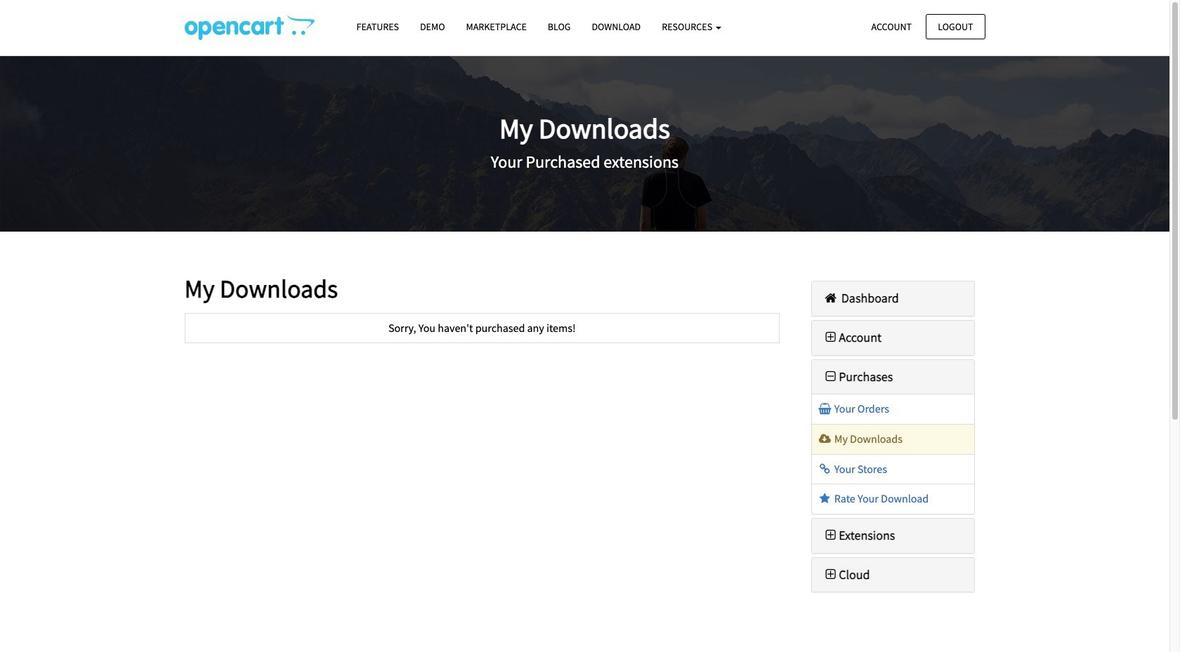 Task type: locate. For each thing, give the bounding box(es) containing it.
plus square o image down plus square o image
[[823, 569, 839, 581]]

plus square o image up minus square o image
[[823, 331, 839, 344]]

plus square o image
[[823, 331, 839, 344], [823, 569, 839, 581]]

home image
[[823, 292, 839, 305]]

minus square o image
[[823, 371, 839, 383]]

1 vertical spatial plus square o image
[[823, 569, 839, 581]]

star image
[[818, 493, 832, 505]]

opencart - downloads image
[[184, 15, 314, 40]]

1 plus square o image from the top
[[823, 331, 839, 344]]

cloud download image
[[818, 433, 832, 445]]

0 vertical spatial plus square o image
[[823, 331, 839, 344]]

plus square o image
[[823, 530, 839, 542]]



Task type: vqa. For each thing, say whether or not it's contained in the screenshot.
2nd plus square o icon from the top
yes



Task type: describe. For each thing, give the bounding box(es) containing it.
2 plus square o image from the top
[[823, 569, 839, 581]]

shopping basket image
[[818, 404, 832, 415]]

link image
[[818, 463, 832, 475]]



